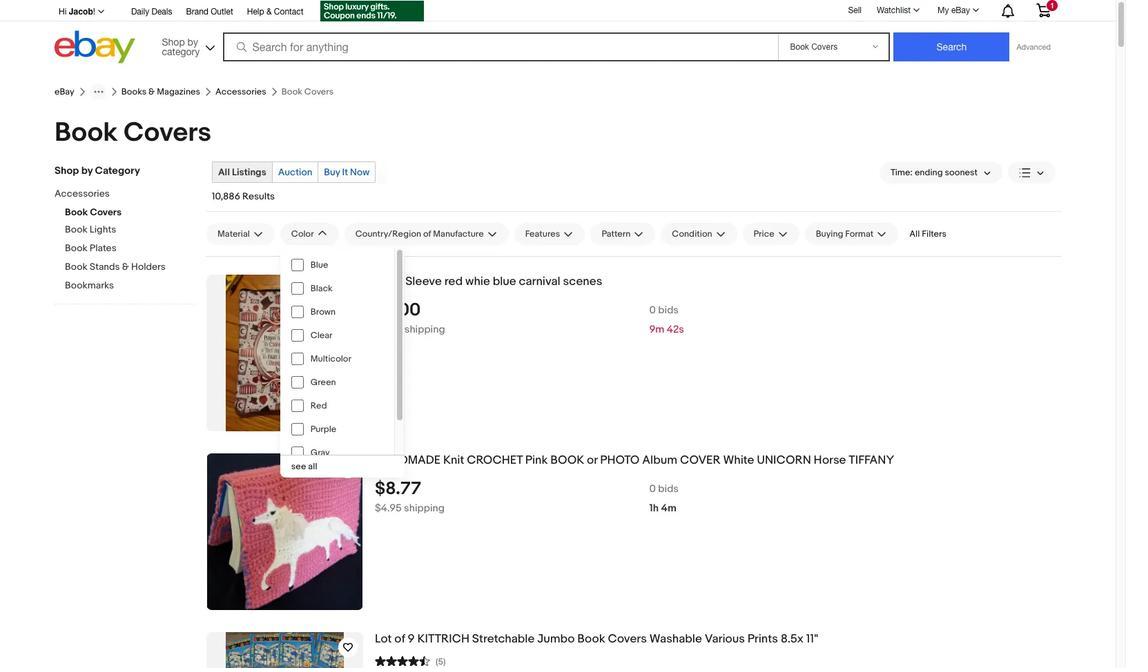 Task type: vqa. For each thing, say whether or not it's contained in the screenshot.
the bottom Accessories
yes



Task type: describe. For each thing, give the bounding box(es) containing it.
brown
[[311, 307, 336, 318]]

book covers
[[55, 117, 211, 149]]

& for magazines
[[149, 86, 155, 97]]

buy it now
[[324, 166, 370, 178]]

photo
[[600, 454, 640, 468]]

unicorn
[[757, 454, 811, 468]]

handmade knit crochet pink book or photo album cover white unicorn horse tiffany
[[375, 454, 895, 468]]

9m 42s
[[650, 323, 684, 336]]

red
[[445, 275, 463, 289]]

4m
[[661, 502, 677, 515]]

washable
[[650, 633, 702, 646]]

red link
[[280, 394, 394, 418]]

help
[[247, 7, 264, 17]]

lot of 9 kittrich stretchable jumbo book covers washable various prints 8.5x 11"
[[375, 633, 818, 646]]

& inside accessories book covers book lights book plates book stands & holders bookmarks
[[122, 261, 129, 273]]

tiffany
[[849, 454, 895, 468]]

brand outlet
[[186, 7, 233, 17]]

auction
[[278, 166, 312, 178]]

0 vertical spatial covers
[[124, 117, 211, 149]]

category
[[95, 164, 140, 178]]

purple
[[311, 424, 337, 435]]

multicolor link
[[280, 347, 394, 371]]

my
[[938, 6, 949, 15]]

clear link
[[280, 324, 394, 347]]

all listings link
[[213, 162, 272, 182]]

0 for 0 bids $6.00 shipping
[[650, 304, 656, 317]]

tap to watch item - lot of 9 kittrich stretchable jumbo book covers washable various prints 8.5x 11" image
[[338, 638, 358, 658]]

holders
[[131, 261, 166, 273]]

handmade knit crochet pink book or photo album cover white unicorn horse tiffany image
[[207, 454, 362, 611]]

book left "lights"
[[65, 224, 88, 236]]

whie
[[466, 275, 490, 289]]

filters
[[922, 229, 947, 240]]

9
[[408, 633, 415, 646]]

books
[[121, 86, 147, 97]]

ebay link
[[55, 86, 74, 97]]

now
[[350, 166, 370, 178]]

42s
[[667, 323, 684, 336]]

daily deals link
[[131, 5, 172, 20]]

book sleeve red whie blue carnival scenes
[[375, 275, 603, 289]]

help & contact
[[247, 7, 304, 17]]

$9.00
[[375, 300, 421, 321]]

bids for 0 bids $4.95 shipping
[[658, 483, 679, 496]]

advanced link
[[1010, 33, 1058, 61]]

& for contact
[[267, 7, 272, 17]]

banner containing sell
[[55, 0, 1062, 67]]

watchlist link
[[870, 2, 926, 19]]

10,886 results
[[212, 191, 275, 202]]

watchlist
[[877, 6, 911, 15]]

color
[[291, 229, 314, 240]]

jumbo
[[537, 633, 575, 646]]

book lights link
[[65, 224, 196, 237]]

all for all filters
[[910, 229, 920, 240]]

0 bids $6.00 shipping
[[375, 304, 679, 336]]

my ebay
[[938, 6, 970, 15]]

see all button
[[280, 456, 405, 478]]

covers inside accessories book covers book lights book plates book stands & holders bookmarks
[[90, 207, 122, 218]]

book plates link
[[65, 242, 196, 256]]

lot of 9 kittrich stretchable jumbo book covers washable various prints 8.5x 11" link
[[375, 633, 1062, 647]]

scenes
[[563, 275, 603, 289]]

(5)
[[436, 657, 446, 668]]

1 vertical spatial ebay
[[55, 86, 74, 97]]

bookmarks link
[[65, 280, 196, 293]]

my ebay link
[[930, 2, 986, 19]]

accessories book covers book lights book plates book stands & holders bookmarks
[[55, 188, 166, 291]]

book up $9.00
[[375, 275, 403, 289]]

black link
[[280, 277, 394, 300]]

album
[[642, 454, 678, 468]]

8.5x
[[781, 633, 804, 646]]

book left the plates
[[65, 242, 88, 254]]

kittrich
[[417, 633, 470, 646]]

knit
[[443, 454, 464, 468]]

shipping for $6.00
[[405, 323, 445, 336]]

account navigation
[[55, 0, 1062, 23]]

all for all listings
[[218, 166, 230, 178]]

4.5 out of 5 stars image
[[375, 655, 430, 668]]

blue
[[493, 275, 516, 289]]

1 vertical spatial accessories link
[[55, 188, 186, 201]]

book right jumbo
[[578, 633, 605, 646]]

accessories for accessories
[[216, 86, 266, 97]]

listings
[[232, 166, 266, 178]]

0 for 0 bids $4.95 shipping
[[650, 483, 656, 496]]

bookmarks
[[65, 280, 114, 291]]

0 vertical spatial accessories link
[[216, 86, 266, 97]]

book stands & holders link
[[65, 261, 196, 274]]

outlet
[[211, 7, 233, 17]]

green
[[311, 377, 336, 388]]

handmade
[[375, 454, 441, 468]]



Task type: locate. For each thing, give the bounding box(es) containing it.
book
[[551, 454, 585, 468]]

2 horizontal spatial &
[[267, 7, 272, 17]]

2 vertical spatial &
[[122, 261, 129, 273]]

book sleeve red whie blue carnival scenes image
[[226, 275, 344, 432]]

1 0 from the top
[[650, 304, 656, 317]]

books & magazines link
[[121, 86, 200, 97]]

accessories down by
[[55, 188, 110, 200]]

all up 10,886
[[218, 166, 230, 178]]

accessories for accessories book covers book lights book plates book stands & holders bookmarks
[[55, 188, 110, 200]]

carnival
[[519, 275, 561, 289]]

covers left the washable
[[608, 633, 647, 646]]

1 bids from the top
[[658, 304, 679, 317]]

blue link
[[280, 253, 394, 277]]

0 horizontal spatial ebay
[[55, 86, 74, 97]]

11"
[[807, 633, 818, 646]]

$4.95
[[375, 502, 402, 515]]

brand outlet link
[[186, 5, 233, 20]]

1 shipping from the top
[[405, 323, 445, 336]]

magazines
[[157, 86, 200, 97]]

2 vertical spatial covers
[[608, 633, 647, 646]]

0 vertical spatial 0
[[650, 304, 656, 317]]

shop by category
[[55, 164, 140, 178]]

1 vertical spatial 0
[[650, 483, 656, 496]]

daily
[[131, 7, 149, 17]]

color button
[[280, 223, 339, 245]]

gray
[[311, 448, 330, 459]]

sell link
[[842, 5, 868, 15]]

multicolor
[[311, 354, 351, 365]]

all left filters
[[910, 229, 920, 240]]

0 inside 0 bids $4.95 shipping
[[650, 483, 656, 496]]

10,886
[[212, 191, 240, 202]]

all filters button
[[904, 223, 952, 245]]

shipping down $9.00
[[405, 323, 445, 336]]

shipping for $4.95
[[404, 502, 445, 515]]

results
[[242, 191, 275, 202]]

0 vertical spatial accessories
[[216, 86, 266, 97]]

brand
[[186, 7, 209, 17]]

various
[[705, 633, 745, 646]]

0 horizontal spatial covers
[[90, 207, 122, 218]]

it
[[342, 166, 348, 178]]

$8.77
[[375, 479, 421, 500]]

lot
[[375, 633, 392, 646]]

covers
[[124, 117, 211, 149], [90, 207, 122, 218], [608, 633, 647, 646]]

pink
[[525, 454, 548, 468]]

0 up 1h
[[650, 483, 656, 496]]

advanced
[[1017, 43, 1051, 51]]

lights
[[90, 224, 116, 236]]

1 vertical spatial covers
[[90, 207, 122, 218]]

of
[[395, 633, 405, 646]]

by
[[81, 164, 93, 178]]

your shopping cart contains 1 item image
[[1036, 3, 1052, 17]]

1 horizontal spatial &
[[149, 86, 155, 97]]

accessories link right magazines
[[216, 86, 266, 97]]

stretchable
[[472, 633, 535, 646]]

shipping inside 0 bids $4.95 shipping
[[404, 502, 445, 515]]

0 horizontal spatial &
[[122, 261, 129, 273]]

1 vertical spatial &
[[149, 86, 155, 97]]

0 horizontal spatial all
[[218, 166, 230, 178]]

shipping down $8.77
[[404, 502, 445, 515]]

shipping inside the 0 bids $6.00 shipping
[[405, 323, 445, 336]]

0 vertical spatial &
[[267, 7, 272, 17]]

0 vertical spatial ebay
[[952, 6, 970, 15]]

lot of 9 kittrich stretchable jumbo book covers washable various prints 8.5x 11" image
[[226, 633, 344, 669]]

see
[[291, 461, 306, 472]]

accessories link
[[216, 86, 266, 97], [55, 188, 186, 201]]

0 horizontal spatial accessories link
[[55, 188, 186, 201]]

1 vertical spatial accessories
[[55, 188, 110, 200]]

brown link
[[280, 300, 394, 324]]

2 0 from the top
[[650, 483, 656, 496]]

green link
[[280, 371, 394, 394]]

2 horizontal spatial covers
[[608, 633, 647, 646]]

plates
[[90, 242, 117, 254]]

auction link
[[273, 162, 318, 182]]

1 horizontal spatial ebay
[[952, 6, 970, 15]]

sell
[[848, 5, 862, 15]]

bids for 0 bids $6.00 shipping
[[658, 304, 679, 317]]

0 horizontal spatial accessories
[[55, 188, 110, 200]]

help & contact link
[[247, 5, 304, 20]]

0 vertical spatial bids
[[658, 304, 679, 317]]

all filters
[[910, 229, 947, 240]]

&
[[267, 7, 272, 17], [149, 86, 155, 97], [122, 261, 129, 273]]

& right books
[[149, 86, 155, 97]]

accessories inside accessories book covers book lights book plates book stands & holders bookmarks
[[55, 188, 110, 200]]

(5) link
[[375, 655, 446, 668]]

prints
[[748, 633, 778, 646]]

bids up the 4m
[[658, 483, 679, 496]]

1 vertical spatial all
[[910, 229, 920, 240]]

book up bookmarks
[[65, 261, 88, 273]]

white
[[723, 454, 755, 468]]

book down shop at left top
[[65, 207, 88, 218]]

stands
[[90, 261, 120, 273]]

0 vertical spatial all
[[218, 166, 230, 178]]

cover
[[680, 454, 721, 468]]

handmade knit crochet pink book or photo album cover white unicorn horse tiffany link
[[375, 454, 1062, 468]]

0 bids $4.95 shipping
[[375, 483, 679, 515]]

bids inside the 0 bids $6.00 shipping
[[658, 304, 679, 317]]

bids inside 0 bids $4.95 shipping
[[658, 483, 679, 496]]

banner
[[55, 0, 1062, 67]]

2 shipping from the top
[[404, 502, 445, 515]]

ebay inside account navigation
[[952, 6, 970, 15]]

book sleeve red whie blue carnival scenes link
[[375, 275, 1062, 289]]

all listings
[[218, 166, 266, 178]]

or
[[587, 454, 598, 468]]

accessories link down category
[[55, 188, 186, 201]]

clear
[[311, 330, 333, 341]]

& inside 'link'
[[267, 7, 272, 17]]

$6.00
[[375, 323, 402, 336]]

1 horizontal spatial accessories link
[[216, 86, 266, 97]]

black
[[311, 283, 333, 294]]

sleeve
[[406, 275, 442, 289]]

& right help
[[267, 7, 272, 17]]

1 horizontal spatial covers
[[124, 117, 211, 149]]

& down "book plates" link
[[122, 261, 129, 273]]

0 up 9m
[[650, 304, 656, 317]]

book up by
[[55, 117, 118, 149]]

1 horizontal spatial all
[[910, 229, 920, 240]]

0 inside the 0 bids $6.00 shipping
[[650, 304, 656, 317]]

buy it now link
[[319, 162, 375, 182]]

horse
[[814, 454, 846, 468]]

accessories right magazines
[[216, 86, 266, 97]]

covers up "lights"
[[90, 207, 122, 218]]

tap to watch item - handmade knit crochet pink book or photo album cover white unicorn horse tiffany image
[[338, 459, 358, 479]]

purple link
[[280, 418, 394, 441]]

books & magazines
[[121, 86, 200, 97]]

bids
[[658, 304, 679, 317], [658, 483, 679, 496]]

None submit
[[894, 32, 1010, 61]]

bids up 9m 42s
[[658, 304, 679, 317]]

deals
[[152, 7, 172, 17]]

buy
[[324, 166, 340, 178]]

all inside button
[[910, 229, 920, 240]]

2 bids from the top
[[658, 483, 679, 496]]

all
[[218, 166, 230, 178], [910, 229, 920, 240]]

0 vertical spatial shipping
[[405, 323, 445, 336]]

1 vertical spatial shipping
[[404, 502, 445, 515]]

get the coupon image
[[320, 1, 424, 21]]

1h
[[650, 502, 659, 515]]

1 vertical spatial bids
[[658, 483, 679, 496]]

covers down books & magazines "link"
[[124, 117, 211, 149]]

0
[[650, 304, 656, 317], [650, 483, 656, 496]]

1 horizontal spatial accessories
[[216, 86, 266, 97]]

see all
[[291, 461, 317, 472]]

red
[[311, 401, 327, 412]]



